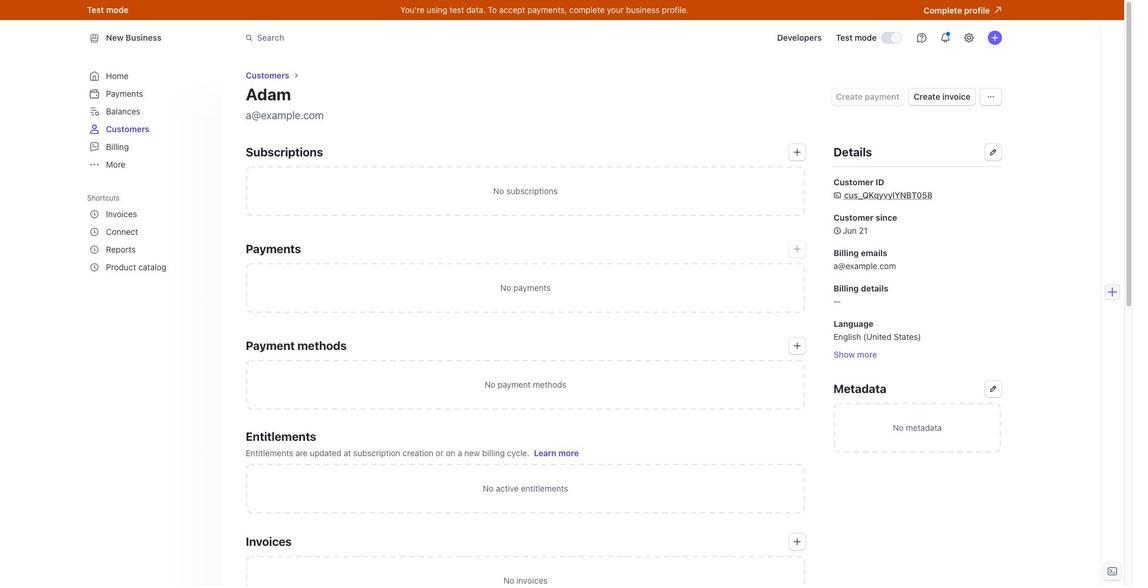 Task type: locate. For each thing, give the bounding box(es) containing it.
settings image
[[964, 33, 974, 43]]

shortcuts element
[[87, 189, 212, 276], [87, 205, 210, 276]]

None search field
[[238, 27, 571, 49]]

svg image
[[987, 93, 994, 100]]

toolbar
[[832, 89, 975, 105]]

core navigation links element
[[87, 67, 210, 174]]

Search text field
[[238, 27, 571, 49]]

Test mode checkbox
[[882, 33, 902, 43]]



Task type: describe. For each thing, give the bounding box(es) containing it.
notifications image
[[941, 33, 950, 43]]

help image
[[917, 33, 926, 43]]

manage shortcuts image
[[200, 194, 207, 201]]

2 shortcuts element from the top
[[87, 205, 210, 276]]

1 shortcuts element from the top
[[87, 189, 212, 276]]



Task type: vqa. For each thing, say whether or not it's contained in the screenshot.
Details
no



